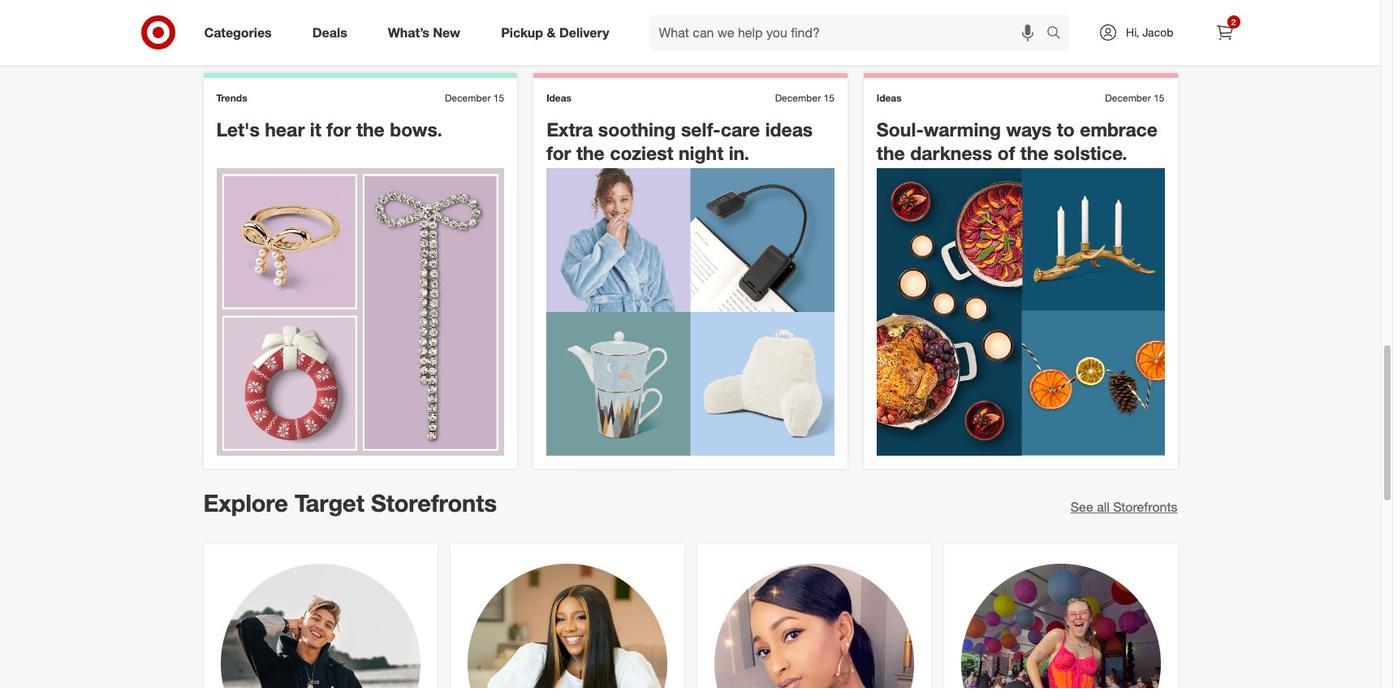 Task type: describe. For each thing, give the bounding box(es) containing it.
storefronts for see all storefronts
[[1114, 499, 1178, 515]]

deals link
[[299, 15, 368, 50]]

coziest
[[610, 141, 674, 164]]

target
[[295, 488, 365, 518]]

pickup & delivery
[[501, 24, 610, 40]]

15 for soul-warming ways to embrace the darkness of the solstice.
[[1154, 92, 1165, 104]]

for inside extra soothing self-care ideas for the coziest night in.
[[547, 141, 571, 164]]

december for extra soothing self-care ideas for the coziest night in.
[[775, 92, 821, 104]]

let's
[[216, 118, 260, 141]]

soul-warming ways to embrace the darkness of the solstice. image
[[877, 168, 1165, 456]]

to
[[1057, 118, 1075, 141]]

jacob
[[1143, 25, 1174, 39]]

soul-
[[877, 118, 924, 141]]

15 for let's hear it for the bows.
[[494, 92, 505, 104]]

ways
[[1007, 118, 1052, 141]]

december for let's hear it for the bows.
[[445, 92, 491, 104]]

explore target storefronts
[[203, 488, 497, 518]]

see
[[1071, 499, 1094, 515]]

extra soothing self-care ideas for the coziest night in. image
[[547, 168, 835, 456]]

pickup & delivery link
[[488, 15, 630, 50]]

warming
[[924, 118, 1002, 141]]

3 profile image for creator image from the left
[[714, 563, 914, 688]]

december 15 for let's hear it for the bows.
[[445, 92, 505, 104]]

2 profile image for creator image from the left
[[467, 563, 667, 688]]

december for soul-warming ways to embrace the darkness of the solstice.
[[1106, 92, 1152, 104]]

2
[[1232, 17, 1237, 27]]

see all storefronts link
[[1071, 498, 1178, 517]]

categories link
[[190, 15, 292, 50]]

&
[[547, 24, 556, 40]]

15 for extra soothing self-care ideas for the coziest night in.
[[824, 92, 835, 104]]

self-
[[682, 118, 721, 141]]

december 15 for soul-warming ways to embrace the darkness of the solstice.
[[1106, 92, 1165, 104]]

hi, jacob
[[1127, 25, 1174, 39]]

the down ways
[[1021, 141, 1049, 164]]

let's hear it for the bows. image
[[216, 168, 505, 456]]



Task type: locate. For each thing, give the bounding box(es) containing it.
1 horizontal spatial storefronts
[[1114, 499, 1178, 515]]

what's new
[[388, 24, 461, 40]]

december 15 up "ideas"
[[775, 92, 835, 104]]

3 december 15 from the left
[[1106, 92, 1165, 104]]

solstice.
[[1054, 141, 1128, 164]]

ideas up soul-
[[877, 92, 902, 104]]

care
[[721, 118, 761, 141]]

december down new at left top
[[445, 92, 491, 104]]

1 horizontal spatial december
[[775, 92, 821, 104]]

0 horizontal spatial storefronts
[[371, 488, 497, 518]]

2 december from the left
[[775, 92, 821, 104]]

2 link
[[1208, 15, 1243, 50]]

night
[[679, 141, 724, 164]]

let's hear it for the bows.
[[216, 118, 443, 141]]

2 15 from the left
[[824, 92, 835, 104]]

for down extra in the top of the page
[[547, 141, 571, 164]]

the down extra in the top of the page
[[577, 141, 605, 164]]

15 down what can we help you find? suggestions appear below search box on the top of page
[[824, 92, 835, 104]]

soothing
[[599, 118, 676, 141]]

the down soul-
[[877, 141, 906, 164]]

2 december 15 from the left
[[775, 92, 835, 104]]

the top 10 most-shared finds. image
[[464, 0, 835, 44]]

december up "ideas"
[[775, 92, 821, 104]]

search
[[1040, 26, 1079, 42]]

ideas
[[766, 118, 813, 141]]

storefronts
[[371, 488, 497, 518], [1114, 499, 1178, 515]]

What can we help you find? suggestions appear below search field
[[649, 15, 1051, 50]]

1 horizontal spatial for
[[547, 141, 571, 164]]

december up embrace
[[1106, 92, 1152, 104]]

for
[[327, 118, 351, 141], [547, 141, 571, 164]]

the
[[357, 118, 385, 141], [577, 141, 605, 164], [877, 141, 906, 164], [1021, 141, 1049, 164]]

december 15 up embrace
[[1106, 92, 1165, 104]]

december 15 for extra soothing self-care ideas for the coziest night in.
[[775, 92, 835, 104]]

all
[[1098, 499, 1110, 515]]

3 15 from the left
[[1154, 92, 1165, 104]]

the wrapping station that'll make santa jealous. image
[[877, 0, 1165, 44]]

2 horizontal spatial 15
[[1154, 92, 1165, 104]]

deals
[[313, 24, 347, 40]]

delivery
[[560, 24, 610, 40]]

explore
[[203, 488, 288, 518]]

2 horizontal spatial december 15
[[1106, 92, 1165, 104]]

2 ideas from the left
[[877, 92, 902, 104]]

ideas
[[547, 92, 572, 104], [877, 92, 902, 104]]

the left bows.
[[357, 118, 385, 141]]

0 horizontal spatial ideas
[[547, 92, 572, 104]]

embrace
[[1081, 118, 1158, 141]]

darkness
[[911, 141, 993, 164]]

1 december from the left
[[445, 92, 491, 104]]

hear
[[265, 118, 305, 141]]

profile image for creator image
[[221, 563, 420, 688], [467, 563, 667, 688], [714, 563, 914, 688], [961, 563, 1161, 688]]

the inside extra soothing self-care ideas for the coziest night in.
[[577, 141, 605, 164]]

december
[[445, 92, 491, 104], [775, 92, 821, 104], [1106, 92, 1152, 104]]

1 15 from the left
[[494, 92, 505, 104]]

what's
[[388, 24, 430, 40]]

extra
[[547, 118, 593, 141]]

hi,
[[1127, 25, 1140, 39]]

search button
[[1040, 15, 1079, 54]]

0 horizontal spatial december
[[445, 92, 491, 104]]

it
[[310, 118, 321, 141]]

15 down pickup
[[494, 92, 505, 104]]

15
[[494, 92, 505, 104], [824, 92, 835, 104], [1154, 92, 1165, 104]]

0 horizontal spatial 15
[[494, 92, 505, 104]]

new
[[433, 24, 461, 40]]

see all storefronts
[[1071, 499, 1178, 515]]

2 horizontal spatial december
[[1106, 92, 1152, 104]]

in.
[[729, 141, 750, 164]]

1 profile image for creator image from the left
[[221, 563, 420, 688]]

0 horizontal spatial december 15
[[445, 92, 505, 104]]

categories
[[204, 24, 272, 40]]

1 horizontal spatial 15
[[824, 92, 835, 104]]

ideas for extra soothing self-care ideas for the coziest night in.
[[547, 92, 572, 104]]

ideas for soul-warming ways to embrace the darkness of the solstice.
[[877, 92, 902, 104]]

december 15 down new at left top
[[445, 92, 505, 104]]

pickup
[[501, 24, 544, 40]]

of
[[998, 141, 1016, 164]]

1 horizontal spatial december 15
[[775, 92, 835, 104]]

storefronts for explore target storefronts
[[371, 488, 497, 518]]

15 up embrace
[[1154, 92, 1165, 104]]

for right the it
[[327, 118, 351, 141]]

trends
[[216, 92, 247, 104]]

3 december from the left
[[1106, 92, 1152, 104]]

1 ideas from the left
[[547, 92, 572, 104]]

bows.
[[390, 118, 443, 141]]

ideas up extra in the top of the page
[[547, 92, 572, 104]]

soul-warming ways to embrace the darkness of the solstice.
[[877, 118, 1158, 164]]

what's new link
[[374, 15, 481, 50]]

4 profile image for creator image from the left
[[961, 563, 1161, 688]]

1 december 15 from the left
[[445, 92, 505, 104]]

extra soothing self-care ideas for the coziest night in.
[[547, 118, 813, 164]]

0 horizontal spatial for
[[327, 118, 351, 141]]

december 15
[[445, 92, 505, 104], [775, 92, 835, 104], [1106, 92, 1165, 104]]

1 horizontal spatial ideas
[[877, 92, 902, 104]]



Task type: vqa. For each thing, say whether or not it's contained in the screenshot.
the 15 related to Extra soothing self-care ideas for the coziest night in.
yes



